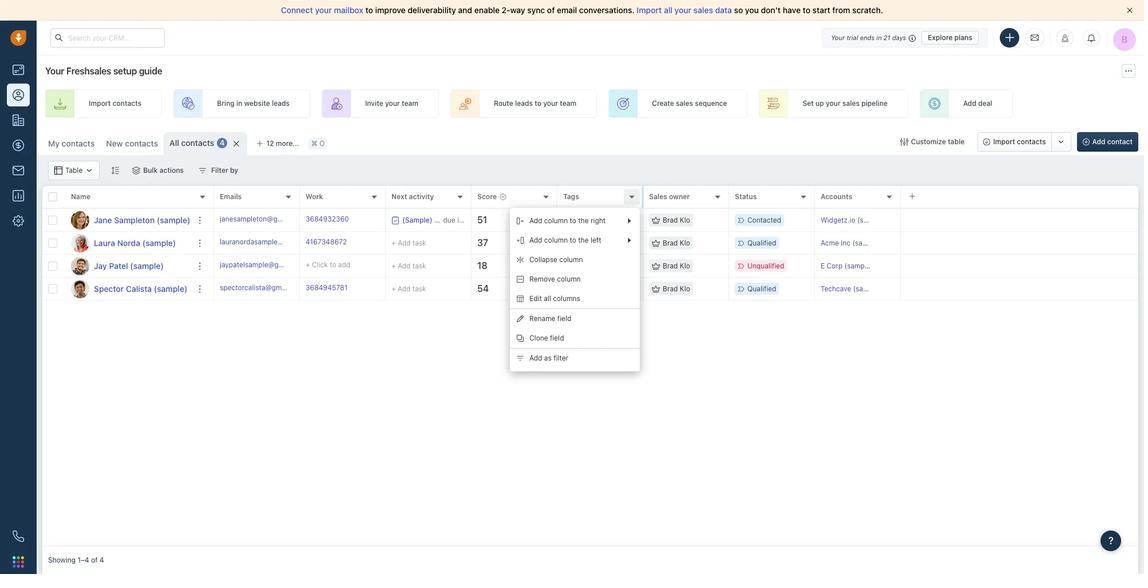 Task type: vqa. For each thing, say whether or not it's contained in the screenshot.
the deals for All
no



Task type: describe. For each thing, give the bounding box(es) containing it.
filter by button
[[191, 161, 246, 180]]

mailbox
[[334, 5, 364, 15]]

bring
[[217, 99, 235, 108]]

4167348672 link
[[306, 237, 347, 249]]

explore plans
[[928, 33, 973, 42]]

brad klo for 18
[[663, 262, 691, 270]]

score
[[478, 193, 497, 201]]

explore
[[928, 33, 953, 42]]

your left 'data'
[[675, 5, 692, 15]]

by
[[230, 166, 238, 175]]

showing
[[48, 556, 76, 565]]

laura norda (sample) link
[[94, 237, 176, 249]]

add deal
[[964, 99, 993, 108]]

12 more...
[[267, 139, 299, 148]]

row group containing jane sampleton (sample)
[[42, 209, 214, 301]]

table button
[[48, 161, 100, 180]]

showing 1–4 of 4
[[48, 556, 104, 565]]

container_wx8msf4aqz5i3rn1 image inside table dropdown button
[[85, 167, 94, 175]]

work
[[306, 193, 323, 201]]

qualified for 37
[[748, 239, 777, 247]]

phone element
[[7, 525, 30, 548]]

more...
[[276, 139, 299, 148]]

bring in website leads link
[[174, 89, 310, 118]]

up
[[816, 99, 825, 108]]

data
[[716, 5, 732, 15]]

klo for 54
[[680, 285, 691, 293]]

add for 37
[[596, 239, 608, 247]]

customize table
[[912, 137, 965, 146]]

add deal link
[[920, 89, 1014, 118]]

(sample) for e corp (sample)
[[845, 262, 874, 270]]

brad for 51
[[663, 216, 678, 224]]

add column to the left
[[530, 236, 602, 245]]

add as filter menu item
[[510, 349, 640, 368]]

1 team from the left
[[402, 99, 419, 108]]

jaypatelsample@gmail.com link
[[220, 260, 308, 272]]

column for add column to the right
[[545, 217, 568, 225]]

column for collapse column
[[560, 256, 583, 264]]

edit all columns
[[530, 295, 581, 303]]

click for 37
[[570, 239, 586, 247]]

import for import contacts link at the left top of the page
[[89, 99, 111, 108]]

add down 4167348672 link
[[338, 261, 351, 269]]

laura
[[94, 238, 115, 248]]

your left mailbox
[[315, 5, 332, 15]]

phone image
[[13, 531, 24, 542]]

jane sampleton (sample)
[[94, 215, 190, 225]]

edit
[[530, 295, 542, 303]]

press space to select this row. row containing spector calista (sample)
[[42, 278, 214, 301]]

column for add column to the left
[[545, 236, 568, 245]]

(sample) up acme inc (sample) link
[[858, 216, 886, 224]]

create
[[652, 99, 675, 108]]

widgetz.io
[[821, 216, 856, 224]]

acme
[[821, 239, 839, 247]]

widgetz.io (sample) link
[[821, 216, 886, 224]]

brad for 37
[[663, 239, 678, 247]]

3684932360 link
[[306, 214, 349, 226]]

have
[[783, 5, 801, 15]]

3684932360
[[306, 215, 349, 223]]

4 inside all contacts 4
[[220, 139, 225, 147]]

sampleton
[[114, 215, 155, 225]]

jane
[[94, 215, 112, 225]]

1 vertical spatial 4
[[100, 556, 104, 565]]

conversations.
[[580, 5, 635, 15]]

scratch.
[[853, 5, 884, 15]]

cell for 37
[[901, 232, 1139, 254]]

the for right
[[579, 217, 589, 225]]

don't
[[761, 5, 781, 15]]

sales left 'data'
[[694, 5, 714, 15]]

right
[[591, 217, 606, 225]]

task for 37
[[413, 239, 426, 247]]

customize table button
[[893, 132, 973, 152]]

techcave (sample) link
[[821, 285, 882, 293]]

plans
[[955, 33, 973, 42]]

style_myh0__igzzd8unmi image
[[111, 166, 119, 174]]

1 horizontal spatial in
[[877, 34, 882, 41]]

connect your mailbox link
[[281, 5, 366, 15]]

brad for 54
[[663, 285, 678, 293]]

3684945781
[[306, 283, 348, 292]]

l image
[[71, 234, 89, 252]]

leads inside bring in website leads link
[[272, 99, 290, 108]]

2 team from the left
[[560, 99, 577, 108]]

task for 54
[[413, 284, 426, 293]]

name
[[71, 193, 90, 201]]

rename field menu item
[[510, 309, 640, 329]]

create sales sequence link
[[609, 89, 748, 118]]

row group containing 51
[[214, 209, 1139, 301]]

bulk actions button
[[125, 161, 191, 180]]

klo for 18
[[680, 262, 691, 270]]

rename field
[[530, 315, 572, 323]]

spector
[[94, 284, 124, 294]]

add inside menu item
[[530, 354, 543, 363]]

import all your sales data link
[[637, 5, 735, 15]]

all contacts 4
[[170, 138, 225, 148]]

new
[[106, 139, 123, 148]]

1 horizontal spatial import
[[637, 5, 662, 15]]

qualified for 54
[[748, 285, 777, 293]]

press space to select this row. row containing 54
[[214, 278, 1139, 301]]

bulk
[[143, 166, 158, 175]]

klo for 37
[[680, 239, 691, 247]]

press space to select this row. row containing 51
[[214, 209, 1139, 232]]

brad klo for 37
[[663, 239, 691, 247]]

contact
[[1108, 137, 1133, 146]]

+ click to add for 18
[[564, 262, 608, 270]]

click down 4167348672 link
[[312, 261, 328, 269]]

spectorcalista@gmail.com link
[[220, 283, 305, 295]]

calista
[[126, 284, 152, 294]]

sales right create
[[676, 99, 694, 108]]

name column header
[[65, 186, 214, 209]]

container_wx8msf4aqz5i3rn1 image for table
[[54, 167, 62, 175]]

techcave (sample)
[[821, 285, 882, 293]]

+ add task for 18
[[392, 261, 426, 270]]

days
[[893, 34, 907, 41]]

⌘
[[311, 139, 318, 148]]

contacted
[[748, 216, 782, 224]]

edit all columns menu item
[[510, 289, 640, 309]]

name row
[[42, 186, 214, 209]]

explore plans link
[[922, 31, 979, 44]]

invite
[[365, 99, 384, 108]]

sales left "pipeline"
[[843, 99, 860, 108]]

klo for 51
[[680, 216, 691, 224]]

2-
[[502, 5, 511, 15]]

menu containing add column to the right
[[510, 208, 640, 372]]

column for remove column
[[557, 275, 581, 284]]

invite your team
[[365, 99, 419, 108]]

route leads to your team
[[494, 99, 577, 108]]

you
[[746, 5, 759, 15]]

add as filter
[[530, 354, 569, 363]]

import for import contacts button
[[994, 137, 1016, 146]]

press space to select this row. row containing laura norda (sample)
[[42, 232, 214, 255]]

spectorcalista@gmail.com 3684945781
[[220, 283, 348, 292]]

ends
[[861, 34, 875, 41]]

leads inside route leads to your team link
[[515, 99, 533, 108]]

acme inc (sample)
[[821, 239, 881, 247]]

accounts
[[821, 193, 853, 201]]

so
[[735, 5, 744, 15]]

press space to select this row. row containing jane sampleton (sample)
[[42, 209, 214, 232]]

press space to select this row. row containing 37
[[214, 232, 1139, 255]]

your right up
[[826, 99, 841, 108]]

email
[[557, 5, 577, 15]]

54
[[478, 284, 489, 294]]



Task type: locate. For each thing, give the bounding box(es) containing it.
4 cell from the top
[[901, 278, 1139, 300]]

collapse column
[[530, 256, 583, 264]]

0 horizontal spatial import contacts
[[89, 99, 142, 108]]

press space to select this row. row containing 18
[[214, 255, 1139, 278]]

all inside menu item
[[544, 295, 551, 303]]

1 vertical spatial task
[[413, 261, 426, 270]]

0 vertical spatial container_wx8msf4aqz5i3rn1 image
[[901, 138, 909, 146]]

import contacts inside button
[[994, 137, 1047, 146]]

bring in website leads
[[217, 99, 290, 108]]

container_wx8msf4aqz5i3rn1 image
[[85, 167, 94, 175], [132, 167, 140, 175], [199, 167, 207, 175], [392, 216, 400, 224], [652, 239, 660, 247], [652, 262, 660, 270], [652, 285, 660, 293]]

+ click to add down left
[[564, 262, 608, 270]]

1 + add task from the top
[[392, 239, 426, 247]]

clone field menu item
[[510, 329, 640, 348]]

1–4
[[78, 556, 89, 565]]

close image
[[1128, 7, 1133, 13]]

leads right route
[[515, 99, 533, 108]]

all
[[664, 5, 673, 15], [544, 295, 551, 303]]

leads right website
[[272, 99, 290, 108]]

add
[[964, 99, 977, 108], [1093, 137, 1106, 146], [530, 217, 543, 225], [530, 236, 543, 245], [398, 239, 411, 247], [398, 261, 411, 270], [398, 284, 411, 293], [530, 354, 543, 363]]

+ click to add up collapse column menu item
[[564, 239, 608, 247]]

filter by
[[211, 166, 238, 175]]

1 klo from the top
[[680, 216, 691, 224]]

0 horizontal spatial your
[[45, 66, 64, 76]]

2 brad from the top
[[663, 239, 678, 247]]

e corp (sample)
[[821, 262, 874, 270]]

next
[[392, 193, 407, 201]]

container_wx8msf4aqz5i3rn1 image left table
[[54, 167, 62, 175]]

3 brad from the top
[[663, 262, 678, 270]]

filter
[[211, 166, 228, 175]]

+ add task for 54
[[392, 284, 426, 293]]

2 horizontal spatial container_wx8msf4aqz5i3rn1 image
[[901, 138, 909, 146]]

setup
[[113, 66, 137, 76]]

qualified down unqualified
[[748, 285, 777, 293]]

0 vertical spatial qualified
[[748, 239, 777, 247]]

1 row group from the left
[[42, 209, 214, 301]]

add inside button
[[1093, 137, 1106, 146]]

jaypatelsample@gmail.com
[[220, 261, 308, 269]]

3 klo from the top
[[680, 262, 691, 270]]

qualified
[[748, 239, 777, 247], [748, 285, 777, 293]]

(sample) for acme inc (sample)
[[853, 239, 881, 247]]

0 horizontal spatial team
[[402, 99, 419, 108]]

+ click to add for 51
[[564, 216, 608, 224]]

import down the your freshsales setup guide
[[89, 99, 111, 108]]

add contact button
[[1078, 132, 1139, 152]]

(sample) right inc
[[853, 239, 881, 247]]

0 vertical spatial field
[[558, 315, 572, 323]]

1 vertical spatial container_wx8msf4aqz5i3rn1 image
[[54, 167, 62, 175]]

0 horizontal spatial in
[[237, 99, 242, 108]]

the for left
[[579, 236, 589, 245]]

spectorcalista@gmail.com
[[220, 283, 305, 292]]

your freshsales setup guide
[[45, 66, 162, 76]]

all right edit
[[544, 295, 551, 303]]

import right table
[[994, 137, 1016, 146]]

klo
[[680, 216, 691, 224], [680, 239, 691, 247], [680, 262, 691, 270], [680, 285, 691, 293]]

container_wx8msf4aqz5i3rn1 image inside customize table button
[[901, 138, 909, 146]]

container_wx8msf4aqz5i3rn1 image inside bulk actions button
[[132, 167, 140, 175]]

activity
[[409, 193, 434, 201]]

+ click to add up left
[[564, 216, 608, 224]]

deliverability
[[408, 5, 456, 15]]

deal
[[979, 99, 993, 108]]

0 horizontal spatial all
[[544, 295, 551, 303]]

0 vertical spatial in
[[877, 34, 882, 41]]

0 horizontal spatial import
[[89, 99, 111, 108]]

guide
[[139, 66, 162, 76]]

janesampleton@gmail.com
[[220, 215, 307, 223]]

(sample) for jane sampleton (sample)
[[157, 215, 190, 225]]

1 leads from the left
[[272, 99, 290, 108]]

of right "sync"
[[547, 5, 555, 15]]

j image
[[71, 211, 89, 229]]

0 vertical spatial import contacts
[[89, 99, 142, 108]]

2 vertical spatial task
[[413, 284, 426, 293]]

1 vertical spatial import
[[89, 99, 111, 108]]

add up left
[[596, 216, 608, 224]]

1 brad from the top
[[663, 216, 678, 224]]

add down left
[[596, 262, 608, 270]]

bulk actions
[[143, 166, 184, 175]]

51
[[478, 215, 487, 225]]

import contacts for import contacts button
[[994, 137, 1047, 146]]

import inside button
[[994, 137, 1016, 146]]

1 cell from the top
[[901, 209, 1139, 231]]

next activity
[[392, 193, 434, 201]]

your for your freshsales setup guide
[[45, 66, 64, 76]]

3 cell from the top
[[901, 255, 1139, 277]]

+ click to add for 37
[[564, 239, 608, 247]]

0 vertical spatial + add task
[[392, 239, 426, 247]]

container_wx8msf4aqz5i3rn1 image
[[901, 138, 909, 146], [54, 167, 62, 175], [652, 216, 660, 224]]

2 leads from the left
[[515, 99, 533, 108]]

brad klo for 54
[[663, 285, 691, 293]]

import right conversations.
[[637, 5, 662, 15]]

set up your sales pipeline link
[[760, 89, 909, 118]]

4 klo from the top
[[680, 285, 691, 293]]

37
[[478, 238, 489, 248]]

(sample) for jay patel (sample)
[[130, 261, 164, 271]]

1 horizontal spatial team
[[560, 99, 577, 108]]

(sample) up spector calista (sample)
[[130, 261, 164, 271]]

press space to select this row. row containing jay patel (sample)
[[42, 255, 214, 278]]

3 + click to add from the top
[[564, 262, 608, 270]]

cell for 18
[[901, 255, 1139, 277]]

2 cell from the top
[[901, 232, 1139, 254]]

2 vertical spatial + add task
[[392, 284, 426, 293]]

2 qualified from the top
[[748, 285, 777, 293]]

import contacts
[[89, 99, 142, 108], [994, 137, 1047, 146]]

container_wx8msf4aqz5i3rn1 image down 'sales'
[[652, 216, 660, 224]]

1 horizontal spatial of
[[547, 5, 555, 15]]

in left 21
[[877, 34, 882, 41]]

freshworks switcher image
[[13, 557, 24, 568]]

table
[[949, 137, 965, 146]]

add for 18
[[596, 262, 608, 270]]

1 vertical spatial import contacts
[[994, 137, 1047, 146]]

my
[[48, 139, 60, 148]]

1 vertical spatial your
[[45, 66, 64, 76]]

e corp (sample) link
[[821, 262, 874, 270]]

import contacts link
[[45, 89, 162, 118]]

from
[[833, 5, 851, 15]]

collapse column menu item
[[510, 250, 640, 270]]

0 horizontal spatial leads
[[272, 99, 290, 108]]

email image
[[1031, 33, 1039, 43]]

4 right 1–4
[[100, 556, 104, 565]]

(sample) right sampleton
[[157, 215, 190, 225]]

corp
[[827, 262, 843, 270]]

2 + click to add from the top
[[564, 239, 608, 247]]

2 + add task from the top
[[392, 261, 426, 270]]

qualified down contacted
[[748, 239, 777, 247]]

⌘ o
[[311, 139, 325, 148]]

lauranordasample@gmail.com link
[[220, 237, 317, 249]]

Search your CRM... text field
[[50, 28, 165, 48]]

the left left
[[579, 236, 589, 245]]

+
[[564, 216, 568, 224], [392, 239, 396, 247], [564, 239, 568, 247], [306, 261, 310, 269], [392, 261, 396, 270], [564, 262, 568, 270], [392, 284, 396, 293]]

(sample) right corp
[[845, 262, 874, 270]]

1 horizontal spatial all
[[664, 5, 673, 15]]

field inside menu item
[[558, 315, 572, 323]]

jay patel (sample) link
[[94, 260, 164, 272]]

1 task from the top
[[413, 239, 426, 247]]

way
[[511, 5, 526, 15]]

set up your sales pipeline
[[803, 99, 888, 108]]

1 qualified from the top
[[748, 239, 777, 247]]

my contacts
[[48, 139, 95, 148]]

1 horizontal spatial import contacts
[[994, 137, 1047, 146]]

in right bring in the top of the page
[[237, 99, 242, 108]]

(sample) for spector calista (sample)
[[154, 284, 188, 294]]

column up collapse column
[[545, 236, 568, 245]]

0 horizontal spatial container_wx8msf4aqz5i3rn1 image
[[54, 167, 62, 175]]

1 brad klo from the top
[[663, 216, 691, 224]]

jaypatelsample@gmail.com + click to add
[[220, 261, 351, 269]]

1 vertical spatial of
[[91, 556, 98, 565]]

2 task from the top
[[413, 261, 426, 270]]

(sample) right calista
[[154, 284, 188, 294]]

(sample) for laura norda (sample)
[[142, 238, 176, 248]]

cell for 51
[[901, 209, 1139, 231]]

3 task from the top
[[413, 284, 426, 293]]

+ add task for 37
[[392, 239, 426, 247]]

spector calista (sample) link
[[94, 283, 188, 295]]

press space to select this row. row
[[42, 209, 214, 232], [214, 209, 1139, 232], [42, 232, 214, 255], [214, 232, 1139, 255], [42, 255, 214, 278], [214, 255, 1139, 278], [42, 278, 214, 301], [214, 278, 1139, 301]]

field for clone field
[[550, 334, 564, 343]]

0 vertical spatial all
[[664, 5, 673, 15]]

4
[[220, 139, 225, 147], [100, 556, 104, 565]]

cell
[[901, 209, 1139, 231], [901, 232, 1139, 254], [901, 255, 1139, 277], [901, 278, 1139, 300]]

click for 18
[[570, 262, 586, 270]]

1 + click to add from the top
[[564, 216, 608, 224]]

menu
[[510, 208, 640, 372]]

1 vertical spatial in
[[237, 99, 242, 108]]

2 vertical spatial container_wx8msf4aqz5i3rn1 image
[[652, 216, 660, 224]]

cell for 54
[[901, 278, 1139, 300]]

new contacts
[[106, 139, 158, 148]]

of right 1–4
[[91, 556, 98, 565]]

column up columns
[[557, 275, 581, 284]]

4 brad from the top
[[663, 285, 678, 293]]

(sample) down jane sampleton (sample) link
[[142, 238, 176, 248]]

1 vertical spatial field
[[550, 334, 564, 343]]

brad
[[663, 216, 678, 224], [663, 239, 678, 247], [663, 262, 678, 270], [663, 285, 678, 293]]

collapse
[[530, 256, 558, 264]]

field for rename field
[[558, 315, 572, 323]]

0 horizontal spatial 4
[[100, 556, 104, 565]]

remove
[[530, 275, 556, 284]]

owner
[[670, 193, 690, 201]]

0 vertical spatial + click to add
[[564, 216, 608, 224]]

0 vertical spatial task
[[413, 239, 426, 247]]

lauranordasample@gmail.com
[[220, 238, 317, 246]]

status
[[735, 193, 757, 201]]

set
[[803, 99, 814, 108]]

grid containing 51
[[42, 185, 1139, 547]]

0 vertical spatial of
[[547, 5, 555, 15]]

sequence
[[695, 99, 728, 108]]

brad klo for 51
[[663, 216, 691, 224]]

remove column menu item
[[510, 270, 640, 289]]

trial
[[847, 34, 859, 41]]

column up add column to the left
[[545, 217, 568, 225]]

field down columns
[[558, 315, 572, 323]]

add
[[596, 216, 608, 224], [596, 239, 608, 247], [338, 261, 351, 269], [596, 262, 608, 270]]

1 vertical spatial all
[[544, 295, 551, 303]]

12 more... button
[[250, 136, 306, 152]]

container_wx8msf4aqz5i3rn1 image left customize
[[901, 138, 909, 146]]

freshsales
[[66, 66, 111, 76]]

column up remove column menu item
[[560, 256, 583, 264]]

your left freshsales
[[45, 66, 64, 76]]

4 up filter by
[[220, 139, 225, 147]]

laura norda (sample)
[[94, 238, 176, 248]]

1 the from the top
[[579, 217, 589, 225]]

acme inc (sample) link
[[821, 239, 881, 247]]

3 brad klo from the top
[[663, 262, 691, 270]]

row group
[[42, 209, 214, 301], [214, 209, 1139, 301]]

click left right
[[570, 216, 586, 224]]

1 vertical spatial + add task
[[392, 261, 426, 270]]

click up collapse column menu item
[[570, 239, 586, 247]]

import contacts for import contacts link at the left top of the page
[[89, 99, 142, 108]]

contacts inside button
[[1018, 137, 1047, 146]]

1 horizontal spatial container_wx8msf4aqz5i3rn1 image
[[652, 216, 660, 224]]

0 vertical spatial import
[[637, 5, 662, 15]]

your right route
[[544, 99, 558, 108]]

0 vertical spatial the
[[579, 217, 589, 225]]

s image
[[71, 280, 89, 298]]

field right clone
[[550, 334, 564, 343]]

3 + add task from the top
[[392, 284, 426, 293]]

create sales sequence
[[652, 99, 728, 108]]

filter
[[554, 354, 569, 363]]

the left right
[[579, 217, 589, 225]]

all left 'data'
[[664, 5, 673, 15]]

2 brad klo from the top
[[663, 239, 691, 247]]

brad for 18
[[663, 262, 678, 270]]

rename
[[530, 315, 556, 323]]

import contacts group
[[978, 132, 1072, 152]]

left
[[591, 236, 602, 245]]

0 vertical spatial 4
[[220, 139, 225, 147]]

4 brad klo from the top
[[663, 285, 691, 293]]

my contacts button
[[42, 132, 100, 155], [48, 139, 95, 148]]

2 row group from the left
[[214, 209, 1139, 301]]

clone
[[530, 334, 548, 343]]

2 vertical spatial import
[[994, 137, 1016, 146]]

0 horizontal spatial of
[[91, 556, 98, 565]]

j image
[[71, 257, 89, 275]]

(sample)
[[157, 215, 190, 225], [858, 216, 886, 224], [142, 238, 176, 248], [853, 239, 881, 247], [130, 261, 164, 271], [845, 262, 874, 270], [154, 284, 188, 294], [854, 285, 882, 293]]

2 horizontal spatial import
[[994, 137, 1016, 146]]

emails
[[220, 193, 242, 201]]

container_wx8msf4aqz5i3rn1 image inside table dropdown button
[[54, 167, 62, 175]]

add down right
[[596, 239, 608, 247]]

3684945781 link
[[306, 283, 348, 295]]

click for 51
[[570, 216, 586, 224]]

2 the from the top
[[579, 236, 589, 245]]

container_wx8msf4aqz5i3rn1 image for customize table
[[901, 138, 909, 146]]

2 vertical spatial + click to add
[[564, 262, 608, 270]]

norda
[[117, 238, 140, 248]]

your right invite
[[385, 99, 400, 108]]

field inside menu item
[[550, 334, 564, 343]]

your for your trial ends in 21 days
[[832, 34, 845, 41]]

grid
[[42, 185, 1139, 547]]

1 horizontal spatial 4
[[220, 139, 225, 147]]

remove column
[[530, 275, 581, 284]]

1 vertical spatial the
[[579, 236, 589, 245]]

(sample) down e corp (sample)
[[854, 285, 882, 293]]

your left trial
[[832, 34, 845, 41]]

all contacts link
[[170, 137, 214, 149]]

task for 18
[[413, 261, 426, 270]]

1 vertical spatial qualified
[[748, 285, 777, 293]]

1 horizontal spatial leads
[[515, 99, 533, 108]]

container_wx8msf4aqz5i3rn1 image inside filter by button
[[199, 167, 207, 175]]

1 vertical spatial + click to add
[[564, 239, 608, 247]]

2 klo from the top
[[680, 239, 691, 247]]

0 vertical spatial your
[[832, 34, 845, 41]]

add for 51
[[596, 216, 608, 224]]

1 horizontal spatial your
[[832, 34, 845, 41]]

click up remove column
[[570, 262, 586, 270]]



